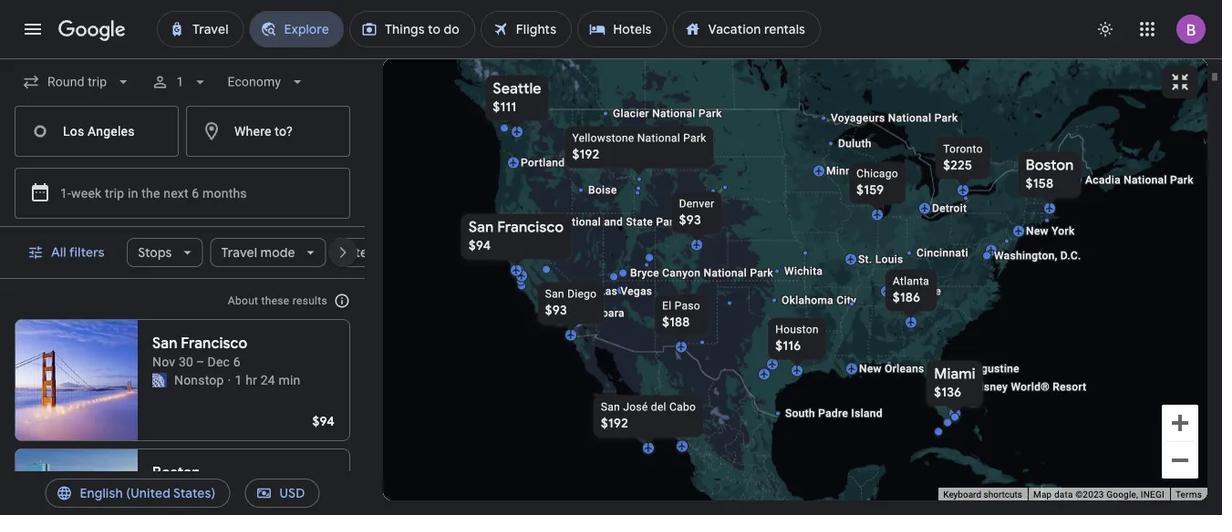 Task type: locate. For each thing, give the bounding box(es) containing it.
0 vertical spatial $94
[[469, 238, 491, 254]]

6 right next
[[192, 186, 199, 201]]

canyon
[[662, 267, 701, 280]]

1 inside popup button
[[176, 74, 184, 89]]

park
[[699, 107, 722, 120], [935, 112, 958, 125], [683, 132, 707, 145], [1170, 174, 1194, 187], [750, 267, 774, 280]]

1 horizontal spatial $93
[[679, 212, 701, 229]]

park up bozeman
[[683, 132, 707, 145]]

$192 inside 'san josé del cabo $192'
[[601, 416, 628, 432]]

$225
[[944, 157, 973, 174]]

192 US dollars text field
[[572, 146, 600, 163]]

0 horizontal spatial $192
[[572, 146, 600, 163]]

travel
[[221, 244, 257, 261]]

san inside 'san josé del cabo $192'
[[601, 401, 620, 414]]

0 vertical spatial 1
[[176, 74, 184, 89]]

bozeman
[[642, 154, 690, 166]]

chicago $159
[[857, 167, 899, 198]]

0 horizontal spatial $93
[[545, 302, 567, 319]]

0 vertical spatial $93
[[679, 212, 701, 229]]

state
[[626, 216, 653, 229]]

 image
[[228, 371, 231, 390]]

francisco for san francisco nov 30 – dec 6
[[181, 334, 248, 353]]

francisco down the portland
[[497, 218, 564, 237]]

1 horizontal spatial st.
[[951, 363, 965, 375]]

national left and
[[558, 216, 601, 229]]

0 vertical spatial 6
[[192, 186, 199, 201]]

0 vertical spatial $192
[[572, 146, 600, 163]]

6 right the '30 – dec'
[[233, 354, 241, 369]]

city
[[837, 294, 857, 307]]

None field
[[15, 66, 140, 99], [220, 66, 314, 99], [15, 66, 140, 99], [220, 66, 314, 99]]

1 vertical spatial st.
[[951, 363, 965, 375]]

las
[[599, 285, 618, 298]]

san up nov
[[152, 334, 177, 353]]

san josé del cabo $192
[[601, 401, 696, 432]]

park for voyageurs national park
[[935, 112, 958, 125]]

boston
[[1026, 156, 1074, 175], [152, 464, 200, 483]]

francisco up the '30 – dec'
[[181, 334, 248, 353]]

francisco
[[497, 218, 564, 237], [181, 334, 248, 353]]

0 horizontal spatial new
[[859, 363, 882, 375]]

national for voyageurs national park
[[888, 112, 932, 125]]

mode
[[260, 244, 295, 261]]

terms link
[[1176, 490, 1202, 500]]

st. left louis on the right
[[858, 253, 873, 266]]

nonstop
[[174, 373, 224, 388]]

travel mode
[[221, 244, 295, 261]]

san for san francisco
[[469, 218, 494, 237]]

walt disney world® resort
[[948, 381, 1087, 394]]

walt
[[948, 381, 971, 394]]

san francisco $94
[[469, 218, 564, 254]]

united image down nov
[[152, 373, 167, 388]]

93 US dollars text field
[[679, 212, 701, 229]]

loading results progress bar
[[0, 58, 1222, 62]]

1 vertical spatial $192
[[601, 416, 628, 432]]

the
[[142, 186, 160, 201]]

park up toronto
[[935, 112, 958, 125]]

island
[[852, 407, 883, 420]]

el
[[662, 300, 672, 312]]

national for redwood national and state parks
[[558, 216, 601, 229]]

boston up $158 text box
[[1026, 156, 1074, 175]]

1 vertical spatial new
[[859, 363, 882, 375]]

$93
[[679, 212, 701, 229], [545, 302, 567, 319]]

louis
[[876, 253, 904, 266]]

0 horizontal spatial $94
[[312, 413, 335, 430]]

225 US dollars text field
[[944, 157, 973, 174]]

united image
[[152, 373, 167, 388], [152, 503, 167, 515]]

san up $192 text field
[[601, 401, 620, 414]]

$192
[[572, 146, 600, 163], [601, 416, 628, 432]]

san inside san francisco $94
[[469, 218, 494, 237]]

english
[[80, 485, 123, 502]]

loreto
[[639, 408, 672, 421]]

san francisco nov 30 – dec 6
[[152, 334, 248, 369]]

1 for 1 hr 24 min
[[235, 373, 242, 388]]

1 vertical spatial francisco
[[181, 334, 248, 353]]

all filters button
[[16, 231, 119, 275]]

francisco inside san francisco $94
[[497, 218, 564, 237]]

boston for boston dec 2 – 9
[[152, 464, 200, 483]]

denver
[[679, 198, 715, 210]]

boston inside boston dec 2 – 9
[[152, 464, 200, 483]]

0 horizontal spatial francisco
[[181, 334, 248, 353]]

barbara
[[584, 307, 625, 320]]

st. up walt
[[951, 363, 965, 375]]

english (united states) button
[[45, 472, 230, 515]]

view smaller map image
[[1170, 71, 1191, 93]]

Where to? text field
[[186, 106, 350, 157]]

$192 down yellowstone
[[572, 146, 600, 163]]

0 vertical spatial francisco
[[497, 218, 564, 237]]

next
[[164, 186, 189, 201]]

None text field
[[15, 106, 179, 157]]

new up washington, d.c.
[[1026, 225, 1049, 238]]

boston inside map region
[[1026, 156, 1074, 175]]

186 US dollars text field
[[893, 290, 921, 306]]

portland
[[521, 156, 565, 169]]

1 horizontal spatial 6
[[233, 354, 241, 369]]

san up 93 us dollars text field
[[545, 288, 565, 301]]

d.c.
[[1061, 250, 1082, 262]]

vegas
[[621, 285, 653, 298]]

$192 down josé
[[601, 416, 628, 432]]

san up $94 text field
[[469, 218, 494, 237]]

las vegas
[[599, 285, 653, 298]]

miami
[[934, 365, 976, 384]]

 image
[[228, 501, 231, 515]]

usd button
[[245, 472, 320, 515]]

united image down the dec
[[152, 503, 167, 515]]

houston $116
[[776, 323, 819, 354]]

orleans
[[885, 363, 925, 375]]

$136
[[934, 385, 962, 401]]

0 horizontal spatial 1
[[176, 74, 184, 89]]

158 US dollars text field
[[1026, 176, 1054, 192]]

nov
[[152, 354, 175, 369]]

santa
[[552, 307, 581, 320]]

0 vertical spatial new
[[1026, 225, 1049, 238]]

$116
[[776, 338, 801, 354]]

1-week trip in the next 6 months
[[60, 186, 247, 201]]

new left orleans at the right of the page
[[859, 363, 882, 375]]

washington,
[[994, 250, 1058, 262]]

1 vertical spatial 6
[[233, 354, 241, 369]]

detroit
[[932, 202, 967, 215]]

1
[[176, 74, 184, 89], [235, 373, 242, 388]]

min
[[279, 373, 301, 388]]

0 vertical spatial st.
[[858, 253, 873, 266]]

york
[[1052, 225, 1075, 238]]

san diego $93
[[545, 288, 597, 319]]

1 vertical spatial $93
[[545, 302, 567, 319]]

boston up the dec
[[152, 464, 200, 483]]

1 horizontal spatial francisco
[[497, 218, 564, 237]]

national inside "yellowstone national park $192"
[[637, 132, 680, 145]]

1 vertical spatial united image
[[152, 503, 167, 515]]

national right glacier
[[652, 107, 696, 120]]

1-
[[60, 186, 71, 201]]

1 vertical spatial 1
[[235, 373, 242, 388]]

national for yellowstone national park $192
[[637, 132, 680, 145]]

1 vertical spatial boston
[[152, 464, 200, 483]]

1 horizontal spatial $192
[[601, 416, 628, 432]]

national right acadia
[[1124, 174, 1167, 187]]

park left the wichita
[[750, 267, 774, 280]]

st. for st. louis
[[858, 253, 873, 266]]

usd
[[280, 485, 305, 502]]

redwood
[[507, 216, 555, 229]]

park for glacier national park
[[699, 107, 722, 120]]

1 horizontal spatial new
[[1026, 225, 1049, 238]]

new for new orleans
[[859, 363, 882, 375]]

francisco inside san francisco nov 30 – dec 6
[[181, 334, 248, 353]]

park inside "yellowstone national park $192"
[[683, 132, 707, 145]]

denver $93
[[679, 198, 715, 229]]

wichita
[[785, 265, 823, 278]]

national right canyon
[[704, 267, 747, 280]]

oklahoma city
[[782, 294, 857, 307]]

1 button
[[143, 60, 217, 104]]

atlanta
[[893, 275, 930, 288]]

new for new york
[[1026, 225, 1049, 238]]

0 vertical spatial united image
[[152, 373, 167, 388]]

1 horizontal spatial boston
[[1026, 156, 1074, 175]]

1 hr 24 min
[[235, 373, 301, 388]]

chicago
[[857, 167, 899, 180]]

dec
[[152, 484, 175, 499]]

terms
[[1176, 490, 1202, 500]]

$186
[[893, 290, 921, 306]]

united image for francisco
[[152, 373, 167, 388]]

san inside "san diego $93"
[[545, 288, 565, 301]]

0 horizontal spatial boston
[[152, 464, 200, 483]]

0 vertical spatial boston
[[1026, 156, 1074, 175]]

94 US dollars text field
[[469, 238, 491, 254]]

change appearance image
[[1084, 7, 1128, 51]]

national up bozeman
[[637, 132, 680, 145]]

about
[[228, 295, 258, 307]]

toronto
[[944, 143, 983, 156]]

park up "yellowstone national park $192"
[[699, 107, 722, 120]]

results
[[293, 295, 328, 307]]

voyageurs national park
[[831, 112, 958, 125]]

acadia
[[1086, 174, 1121, 187]]

1 for 1
[[176, 74, 184, 89]]

stops button
[[127, 231, 203, 275]]

national right voyageurs
[[888, 112, 932, 125]]

0 horizontal spatial st.
[[858, 253, 873, 266]]

trip
[[105, 186, 124, 201]]

0 horizontal spatial 6
[[192, 186, 199, 201]]

1 united image from the top
[[152, 373, 167, 388]]

park right acadia
[[1170, 174, 1194, 187]]

2 united image from the top
[[152, 503, 167, 515]]

1 horizontal spatial 1
[[235, 373, 242, 388]]

1 horizontal spatial $94
[[469, 238, 491, 254]]

$188
[[662, 314, 690, 331]]



Task type: describe. For each thing, give the bounding box(es) containing it.
san for san diego
[[545, 288, 565, 301]]

south padre island
[[785, 407, 883, 420]]

24
[[261, 373, 275, 388]]

seattle $111
[[493, 79, 542, 115]]

padre
[[818, 407, 849, 420]]

google,
[[1107, 490, 1139, 500]]

boston for boston $158
[[1026, 156, 1074, 175]]

santa barbara
[[552, 307, 625, 320]]

136 US dollars text field
[[934, 385, 962, 401]]

acadia national park
[[1086, 174, 1194, 187]]

new york
[[1026, 225, 1075, 238]]

glacier national park
[[613, 107, 722, 120]]

united image for dec
[[152, 503, 167, 515]]

atlanta $186
[[893, 275, 930, 306]]

redwood national and state parks
[[507, 216, 686, 229]]

interests
[[344, 244, 398, 261]]

disney
[[974, 381, 1008, 394]]

washington, d.c.
[[994, 250, 1082, 262]]

116 US dollars text field
[[776, 338, 801, 354]]

inegi
[[1141, 490, 1165, 500]]

$93 inside "san diego $93"
[[545, 302, 567, 319]]

cabo
[[670, 401, 696, 414]]

voyageurs
[[831, 112, 885, 125]]

stops
[[137, 244, 172, 261]]

keyboard shortcuts
[[944, 490, 1023, 500]]

about these results
[[228, 295, 328, 307]]

these
[[261, 295, 290, 307]]

(united
[[126, 485, 171, 502]]

next image
[[321, 231, 365, 275]]

30 – dec
[[179, 354, 230, 369]]

159 US dollars text field
[[857, 182, 884, 198]]

san inside san francisco nov 30 – dec 6
[[152, 334, 177, 353]]

boston $158
[[1026, 156, 1074, 192]]

national for acadia national park
[[1124, 174, 1167, 187]]

minneapolis
[[827, 165, 890, 177]]

states)
[[173, 485, 216, 502]]

111 US dollars text field
[[493, 99, 517, 115]]

boise
[[588, 184, 617, 197]]

diego
[[568, 288, 597, 301]]

©2023
[[1076, 490, 1104, 500]]

6 inside button
[[192, 186, 199, 201]]

oklahoma
[[782, 294, 834, 307]]

$94 inside san francisco $94
[[469, 238, 491, 254]]

boston dec 2 – 9
[[152, 464, 207, 499]]

2 – 9
[[178, 484, 207, 499]]

93 US dollars text field
[[545, 302, 567, 319]]

188 US dollars text field
[[662, 314, 690, 331]]

st. for st. augustine
[[951, 363, 965, 375]]

san for san josé del cabo
[[601, 401, 620, 414]]

del
[[651, 401, 667, 414]]

nashville
[[894, 285, 942, 298]]

map region
[[152, 0, 1222, 515]]

6 inside san francisco nov 30 – dec 6
[[233, 354, 241, 369]]

park for acadia national park
[[1170, 174, 1194, 187]]

$93 inside denver $93
[[679, 212, 701, 229]]

in
[[128, 186, 138, 201]]

all filters
[[51, 244, 105, 261]]

94 US dollars text field
[[312, 413, 335, 430]]

about these results image
[[320, 279, 364, 323]]

keyboard
[[944, 490, 982, 500]]

main menu image
[[22, 18, 44, 40]]

bryce
[[630, 267, 659, 280]]

$111
[[493, 99, 517, 115]]

josé
[[623, 401, 648, 414]]

world®
[[1011, 381, 1050, 394]]

$158
[[1026, 176, 1054, 192]]

1-week trip in the next 6 months button
[[15, 168, 350, 219]]

1 vertical spatial $94
[[312, 413, 335, 430]]

resort
[[1053, 381, 1087, 394]]

$192 inside "yellowstone national park $192"
[[572, 146, 600, 163]]

cincinnati
[[917, 247, 969, 260]]

keyboard shortcuts button
[[944, 489, 1023, 501]]

parks
[[656, 216, 686, 229]]

interests button
[[333, 238, 429, 267]]

st. augustine
[[951, 363, 1020, 375]]

duluth
[[838, 137, 872, 150]]

$159
[[857, 182, 884, 198]]

filters
[[69, 244, 105, 261]]

francisco for san francisco $94
[[497, 218, 564, 237]]

travel mode button
[[210, 231, 326, 275]]

map
[[1034, 490, 1052, 500]]

months
[[203, 186, 247, 201]]

data
[[1055, 490, 1073, 500]]

dallas
[[790, 328, 822, 341]]

192 US dollars text field
[[601, 416, 628, 432]]

park for yellowstone national park $192
[[683, 132, 707, 145]]

bryce canyon national park
[[630, 267, 774, 280]]

national for glacier national park
[[652, 107, 696, 120]]

glacier
[[613, 107, 649, 120]]



Task type: vqa. For each thing, say whether or not it's contained in the screenshot.


